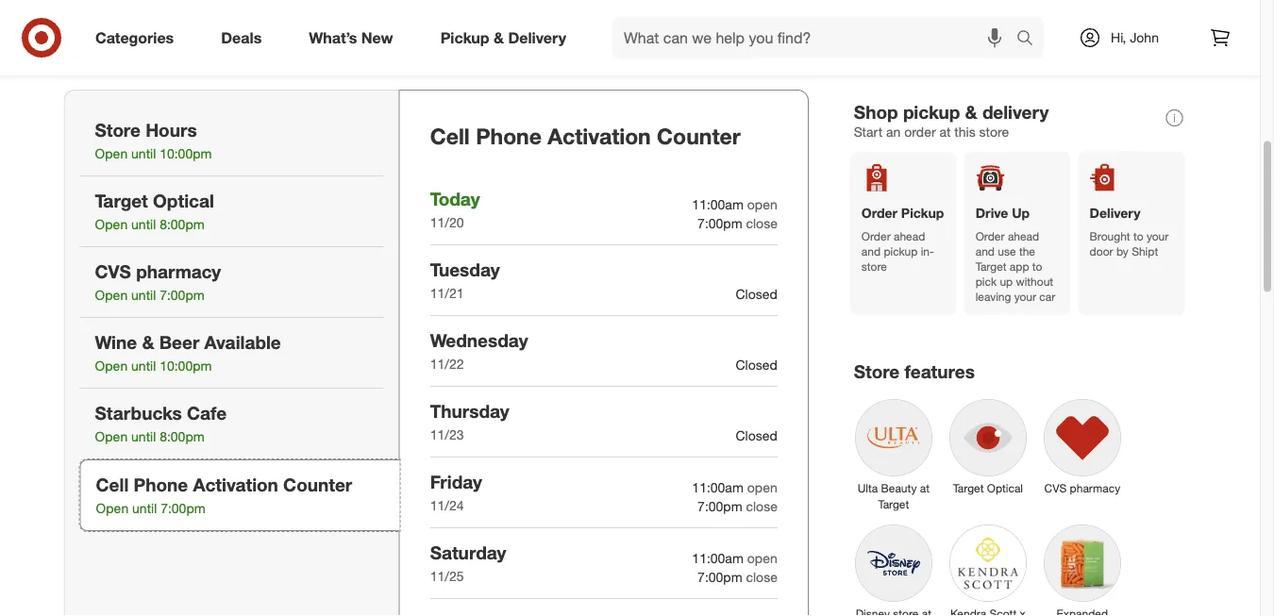 Task type: describe. For each thing, give the bounding box(es) containing it.
8:00pm for cafe
[[160, 429, 205, 445]]

until for starbucks
[[131, 429, 156, 445]]

optical for target optical open until 8:00pm
[[153, 190, 214, 212]]

shop
[[854, 101, 898, 123]]

target inside ulta beauty at target
[[878, 498, 909, 512]]

deals link
[[205, 17, 285, 59]]

store features
[[854, 361, 975, 382]]

search
[[1008, 30, 1054, 49]]

& inside shop pickup & delivery start an order at this store
[[965, 101, 978, 123]]

saturday 11/25
[[430, 542, 506, 585]]

cafe
[[187, 402, 227, 424]]

cvs for cvs pharmacy
[[1045, 481, 1067, 496]]

friday 11/24
[[430, 471, 482, 514]]

open for saturday
[[747, 550, 778, 567]]

pharmacy for cvs pharmacy
[[1070, 481, 1121, 496]]

an
[[887, 123, 901, 140]]

pickup inside order pickup order ahead and pickup in- store
[[884, 244, 918, 258]]

open for cvs pharmacy
[[95, 287, 128, 304]]

tuesday
[[430, 259, 500, 280]]

until inside 'cell phone activation counter open until 7:00pm'
[[132, 500, 157, 517]]

new
[[361, 28, 393, 47]]

categories link
[[79, 17, 198, 59]]

counter for cell phone activation counter open until 7:00pm
[[283, 474, 352, 496]]

cvs pharmacy link
[[1035, 391, 1130, 500]]

close for saturday
[[746, 569, 778, 586]]

drive
[[976, 205, 1009, 222]]

open for starbucks cafe
[[95, 429, 128, 445]]

11/21
[[430, 285, 464, 302]]

categories
[[95, 28, 174, 47]]

what's new
[[309, 28, 393, 47]]

store capabilities with hours, vertical tabs tab list
[[64, 90, 400, 616]]

7:00pm for today
[[698, 215, 743, 232]]

7:00pm for saturday
[[698, 569, 743, 586]]

ulta beauty at target link
[[847, 391, 941, 517]]

11:00am for friday
[[692, 479, 744, 496]]

by
[[1117, 244, 1129, 258]]

wine
[[95, 331, 137, 353]]

store for store features
[[854, 361, 900, 382]]

target optical
[[953, 481, 1023, 496]]

closed for tuesday
[[736, 286, 778, 302]]

activation for cell phone activation counter open until 7:00pm
[[193, 474, 278, 496]]

cvs pharmacy open until 7:00pm
[[95, 261, 221, 304]]

wine & beer available open until 10:00pm
[[95, 331, 281, 374]]

until for target
[[131, 216, 156, 233]]

target optical open until 8:00pm
[[95, 190, 214, 233]]

saturday
[[430, 542, 506, 563]]

cell phone activation counter
[[430, 123, 741, 149]]

without
[[1016, 274, 1054, 289]]

11/25
[[430, 568, 464, 585]]

store for store hours open until 10:00pm
[[95, 119, 141, 141]]

available
[[204, 331, 281, 353]]

start
[[854, 123, 883, 140]]

car
[[1040, 290, 1056, 304]]

order
[[905, 123, 936, 140]]

features
[[905, 361, 975, 382]]

beauty
[[881, 481, 917, 496]]

wednesday
[[430, 329, 528, 351]]

what's new link
[[293, 17, 417, 59]]

order for order pickup
[[862, 229, 891, 243]]

your inside delivery brought to your door by shipt
[[1147, 229, 1169, 243]]

cvs pharmacy
[[1045, 481, 1121, 496]]

starbucks cafe open until 8:00pm
[[95, 402, 227, 445]]

cell for cell phone activation counter
[[430, 123, 470, 149]]

cvs for cvs pharmacy open until 7:00pm
[[95, 261, 131, 282]]

door
[[1090, 244, 1114, 258]]

open inside 'cell phone activation counter open until 7:00pm'
[[96, 500, 129, 517]]

at inside shop pickup & delivery start an order at this store
[[940, 123, 951, 140]]

cell phone activation counter open until 7:00pm
[[96, 474, 352, 517]]

open for today
[[747, 196, 778, 213]]

drive up order ahead and use the target app to pick up without leaving your car
[[976, 205, 1056, 304]]

up
[[1000, 274, 1013, 289]]

search button
[[1008, 17, 1054, 62]]

open inside wine & beer available open until 10:00pm
[[95, 358, 128, 374]]

7:00pm for friday
[[698, 498, 743, 515]]

your inside drive up order ahead and use the target app to pick up without leaving your car
[[1015, 290, 1037, 304]]

ulta
[[858, 481, 878, 496]]

close for friday
[[746, 498, 778, 515]]

what's
[[309, 28, 357, 47]]

target inside drive up order ahead and use the target app to pick up without leaving your car
[[976, 259, 1007, 273]]

target right beauty
[[953, 481, 984, 496]]

today 11/20
[[430, 188, 480, 231]]



Task type: locate. For each thing, give the bounding box(es) containing it.
cell inside 'cell phone activation counter open until 7:00pm'
[[96, 474, 129, 496]]

target down store hours open until 10:00pm
[[95, 190, 148, 212]]

1 horizontal spatial phone
[[476, 123, 542, 149]]

& inside wine & beer available open until 10:00pm
[[142, 331, 154, 353]]

cvs
[[95, 261, 131, 282], [1045, 481, 1067, 496]]

cell for cell phone activation counter open until 7:00pm
[[96, 474, 129, 496]]

to inside drive up order ahead and use the target app to pick up without leaving your car
[[1033, 259, 1043, 273]]

cvs inside cvs pharmacy open until 7:00pm
[[95, 261, 131, 282]]

1 and from the left
[[862, 244, 881, 258]]

phone for cell phone activation counter
[[476, 123, 542, 149]]

phone up today at the left top of the page
[[476, 123, 542, 149]]

cell
[[430, 123, 470, 149], [96, 474, 129, 496]]

today
[[430, 188, 480, 210]]

brought
[[1090, 229, 1131, 243]]

1 horizontal spatial your
[[1147, 229, 1169, 243]]

pickup inside order pickup order ahead and pickup in- store
[[901, 205, 944, 222]]

0 vertical spatial pharmacy
[[136, 261, 221, 282]]

What can we help you find? suggestions appear below search field
[[613, 17, 1021, 59]]

1 horizontal spatial pickup
[[901, 205, 944, 222]]

phone inside 'cell phone activation counter open until 7:00pm'
[[134, 474, 188, 496]]

at inside ulta beauty at target
[[920, 481, 930, 496]]

open
[[95, 146, 128, 162], [95, 216, 128, 233], [95, 287, 128, 304], [95, 358, 128, 374], [95, 429, 128, 445], [96, 500, 129, 517]]

until down hours
[[131, 146, 156, 162]]

until for cvs
[[131, 287, 156, 304]]

1 closed from the top
[[736, 286, 778, 302]]

0 horizontal spatial counter
[[283, 474, 352, 496]]

delivery inside pickup & delivery link
[[508, 28, 566, 47]]

1 vertical spatial store
[[862, 259, 887, 273]]

pickup & delivery link
[[424, 17, 590, 59]]

at
[[940, 123, 951, 140], [920, 481, 930, 496]]

to inside delivery brought to your door by shipt
[[1134, 229, 1144, 243]]

phone for cell phone activation counter open until 7:00pm
[[134, 474, 188, 496]]

1 vertical spatial optical
[[987, 481, 1023, 496]]

store left features
[[854, 361, 900, 382]]

1 vertical spatial cvs
[[1045, 481, 1067, 496]]

beer
[[159, 331, 199, 353]]

1 horizontal spatial optical
[[987, 481, 1023, 496]]

counter
[[657, 123, 741, 149], [283, 474, 352, 496]]

store
[[979, 123, 1009, 140], [862, 259, 887, 273]]

in-
[[921, 244, 934, 258]]

and inside drive up order ahead and use the target app to pick up without leaving your car
[[976, 244, 995, 258]]

until down the starbucks
[[131, 429, 156, 445]]

1 vertical spatial 8:00pm
[[160, 429, 205, 445]]

3 11:00am from the top
[[692, 550, 744, 567]]

activation for cell phone activation counter
[[548, 123, 651, 149]]

pharmacy
[[136, 261, 221, 282], [1070, 481, 1121, 496]]

until down wine
[[131, 358, 156, 374]]

the
[[1019, 244, 1036, 258]]

ahead inside drive up order ahead and use the target app to pick up without leaving your car
[[1008, 229, 1040, 243]]

0 horizontal spatial delivery
[[508, 28, 566, 47]]

1 horizontal spatial cvs
[[1045, 481, 1067, 496]]

order
[[862, 205, 898, 222], [862, 229, 891, 243], [976, 229, 1005, 243]]

pickup
[[903, 101, 960, 123], [884, 244, 918, 258]]

& for beer
[[142, 331, 154, 353]]

cvs inside cvs pharmacy link
[[1045, 481, 1067, 496]]

0 vertical spatial to
[[1134, 229, 1144, 243]]

1 11:00am open 7:00pm close from the top
[[692, 196, 778, 232]]

until up wine
[[131, 287, 156, 304]]

wednesday 11/22
[[430, 329, 528, 372]]

to
[[1134, 229, 1144, 243], [1033, 259, 1043, 273]]

11/24
[[430, 498, 464, 514]]

hi, john
[[1111, 29, 1159, 46]]

until for store
[[131, 146, 156, 162]]

2 vertical spatial open
[[747, 550, 778, 567]]

cell up today at the left top of the page
[[430, 123, 470, 149]]

1 vertical spatial at
[[920, 481, 930, 496]]

1 vertical spatial pickup
[[884, 244, 918, 258]]

delivery brought to your door by shipt
[[1090, 205, 1169, 258]]

11:00am open 7:00pm close for saturday
[[692, 550, 778, 586]]

1 horizontal spatial store
[[979, 123, 1009, 140]]

0 vertical spatial store
[[979, 123, 1009, 140]]

1 vertical spatial &
[[965, 101, 978, 123]]

1 horizontal spatial and
[[976, 244, 995, 258]]

3 open from the top
[[747, 550, 778, 567]]

11:00am for today
[[692, 196, 744, 213]]

closed for thursday
[[736, 428, 778, 444]]

0 vertical spatial cell
[[430, 123, 470, 149]]

0 horizontal spatial pharmacy
[[136, 261, 221, 282]]

0 vertical spatial phone
[[476, 123, 542, 149]]

optical down store hours open until 10:00pm
[[153, 190, 214, 212]]

phone down 'starbucks cafe open until 8:00pm'
[[134, 474, 188, 496]]

2 close from the top
[[746, 498, 778, 515]]

store inside store hours open until 10:00pm
[[95, 119, 141, 141]]

1 horizontal spatial delivery
[[1090, 205, 1141, 222]]

1 horizontal spatial cell
[[430, 123, 470, 149]]

2 horizontal spatial &
[[965, 101, 978, 123]]

cvs right target optical
[[1045, 481, 1067, 496]]

pickup
[[441, 28, 490, 47], [901, 205, 944, 222]]

0 vertical spatial closed
[[736, 286, 778, 302]]

close for today
[[746, 215, 778, 232]]

0 vertical spatial 11:00am
[[692, 196, 744, 213]]

1 vertical spatial cell
[[96, 474, 129, 496]]

2 11:00am from the top
[[692, 479, 744, 496]]

2 vertical spatial 11:00am
[[692, 550, 744, 567]]

8:00pm down cafe on the left of page
[[160, 429, 205, 445]]

7:00pm inside 'cell phone activation counter open until 7:00pm'
[[161, 500, 205, 517]]

10:00pm inside store hours open until 10:00pm
[[160, 146, 212, 162]]

starbucks
[[95, 402, 182, 424]]

delivery inside delivery brought to your door by shipt
[[1090, 205, 1141, 222]]

7:00pm inside cvs pharmacy open until 7:00pm
[[160, 287, 205, 304]]

0 horizontal spatial at
[[920, 481, 930, 496]]

2 vertical spatial close
[[746, 569, 778, 586]]

8:00pm
[[160, 216, 205, 233], [160, 429, 205, 445]]

1 vertical spatial counter
[[283, 474, 352, 496]]

10:00pm down beer
[[160, 358, 212, 374]]

0 vertical spatial open
[[747, 196, 778, 213]]

pickup up 'in-'
[[901, 205, 944, 222]]

2 ahead from the left
[[1008, 229, 1040, 243]]

open inside 'starbucks cafe open until 8:00pm'
[[95, 429, 128, 445]]

and for drive
[[976, 244, 995, 258]]

8:00pm inside 'starbucks cafe open until 8:00pm'
[[160, 429, 205, 445]]

1 vertical spatial 11:00am
[[692, 479, 744, 496]]

open for store hours
[[95, 146, 128, 162]]

1 vertical spatial pharmacy
[[1070, 481, 1121, 496]]

10:00pm inside wine & beer available open until 10:00pm
[[160, 358, 212, 374]]

and
[[862, 244, 881, 258], [976, 244, 995, 258]]

hi,
[[1111, 29, 1127, 46]]

0 horizontal spatial cvs
[[95, 261, 131, 282]]

0 vertical spatial close
[[746, 215, 778, 232]]

deals
[[221, 28, 262, 47]]

11:00am
[[692, 196, 744, 213], [692, 479, 744, 496], [692, 550, 744, 567]]

3 closed from the top
[[736, 428, 778, 444]]

0 vertical spatial your
[[1147, 229, 1169, 243]]

ahead up 'in-'
[[894, 229, 925, 243]]

app
[[1010, 259, 1030, 273]]

counter inside 'cell phone activation counter open until 7:00pm'
[[283, 474, 352, 496]]

3 close from the top
[[746, 569, 778, 586]]

shipt
[[1132, 244, 1158, 258]]

pick
[[976, 274, 997, 289]]

1 horizontal spatial counter
[[657, 123, 741, 149]]

pickup left 'in-'
[[884, 244, 918, 258]]

target optical link
[[941, 391, 1035, 500]]

at left this
[[940, 123, 951, 140]]

0 horizontal spatial activation
[[193, 474, 278, 496]]

0 horizontal spatial pickup
[[441, 28, 490, 47]]

1 vertical spatial your
[[1015, 290, 1037, 304]]

store
[[95, 119, 141, 141], [854, 361, 900, 382]]

your
[[1147, 229, 1169, 243], [1015, 290, 1037, 304]]

0 horizontal spatial store
[[862, 259, 887, 273]]

0 horizontal spatial phone
[[134, 474, 188, 496]]

closed
[[736, 286, 778, 302], [736, 357, 778, 373], [736, 428, 778, 444]]

0 vertical spatial 8:00pm
[[160, 216, 205, 233]]

11:00am for saturday
[[692, 550, 744, 567]]

and inside order pickup order ahead and pickup in- store
[[862, 244, 881, 258]]

0 vertical spatial 11:00am open 7:00pm close
[[692, 196, 778, 232]]

thursday 11/23
[[430, 400, 509, 443]]

tuesday 11/21
[[430, 259, 500, 302]]

1 horizontal spatial to
[[1134, 229, 1144, 243]]

ahead for up
[[1008, 229, 1040, 243]]

closed for wednesday
[[736, 357, 778, 373]]

store left hours
[[95, 119, 141, 141]]

& for delivery
[[494, 28, 504, 47]]

1 vertical spatial closed
[[736, 357, 778, 373]]

cell down the starbucks
[[96, 474, 129, 496]]

up
[[1012, 205, 1030, 222]]

0 vertical spatial pickup
[[441, 28, 490, 47]]

to up without
[[1033, 259, 1043, 273]]

delivery
[[508, 28, 566, 47], [1090, 205, 1141, 222]]

1 horizontal spatial ahead
[[1008, 229, 1040, 243]]

0 vertical spatial activation
[[548, 123, 651, 149]]

and for order
[[862, 244, 881, 258]]

thursday
[[430, 400, 509, 422]]

open inside cvs pharmacy open until 7:00pm
[[95, 287, 128, 304]]

1 vertical spatial activation
[[193, 474, 278, 496]]

open inside store hours open until 10:00pm
[[95, 146, 128, 162]]

ahead
[[894, 229, 925, 243], [1008, 229, 1040, 243]]

activation
[[548, 123, 651, 149], [193, 474, 278, 496]]

use
[[998, 244, 1016, 258]]

2 vertical spatial closed
[[736, 428, 778, 444]]

until
[[131, 146, 156, 162], [131, 216, 156, 233], [131, 287, 156, 304], [131, 358, 156, 374], [131, 429, 156, 445], [132, 500, 157, 517]]

11/23
[[430, 427, 464, 443]]

0 vertical spatial optical
[[153, 190, 214, 212]]

your up the shipt
[[1147, 229, 1169, 243]]

store inside shop pickup & delivery start an order at this store
[[979, 123, 1009, 140]]

11:00am open 7:00pm close for today
[[692, 196, 778, 232]]

and left use
[[976, 244, 995, 258]]

store inside order pickup order ahead and pickup in- store
[[862, 259, 887, 273]]

0 vertical spatial counter
[[657, 123, 741, 149]]

0 vertical spatial pickup
[[903, 101, 960, 123]]

until down 'starbucks cafe open until 8:00pm'
[[132, 500, 157, 517]]

1 vertical spatial store
[[854, 361, 900, 382]]

1 11:00am from the top
[[692, 196, 744, 213]]

0 vertical spatial at
[[940, 123, 951, 140]]

target up pick
[[976, 259, 1007, 273]]

1 horizontal spatial pharmacy
[[1070, 481, 1121, 496]]

at right beauty
[[920, 481, 930, 496]]

8:00pm for optical
[[160, 216, 205, 233]]

target inside "target optical open until 8:00pm"
[[95, 190, 148, 212]]

order pickup order ahead and pickup in- store
[[862, 205, 944, 273]]

0 horizontal spatial to
[[1033, 259, 1043, 273]]

11:00am open 7:00pm close for friday
[[692, 479, 778, 515]]

your down without
[[1015, 290, 1037, 304]]

1 8:00pm from the top
[[160, 216, 205, 233]]

until inside cvs pharmacy open until 7:00pm
[[131, 287, 156, 304]]

0 vertical spatial cvs
[[95, 261, 131, 282]]

0 vertical spatial store
[[95, 119, 141, 141]]

until inside "target optical open until 8:00pm"
[[131, 216, 156, 233]]

close
[[746, 215, 778, 232], [746, 498, 778, 515], [746, 569, 778, 586]]

order inside drive up order ahead and use the target app to pick up without leaving your car
[[976, 229, 1005, 243]]

2 closed from the top
[[736, 357, 778, 373]]

1 horizontal spatial activation
[[548, 123, 651, 149]]

1 vertical spatial 11:00am open 7:00pm close
[[692, 479, 778, 515]]

11/22
[[430, 356, 464, 372]]

0 horizontal spatial ahead
[[894, 229, 925, 243]]

target
[[95, 190, 148, 212], [976, 259, 1007, 273], [953, 481, 984, 496], [878, 498, 909, 512]]

1 close from the top
[[746, 215, 778, 232]]

1 horizontal spatial store
[[854, 361, 900, 382]]

pickup right new
[[441, 28, 490, 47]]

0 horizontal spatial cell
[[96, 474, 129, 496]]

store hours open until 10:00pm
[[95, 119, 212, 162]]

2 open from the top
[[747, 479, 778, 496]]

1 vertical spatial close
[[746, 498, 778, 515]]

delivery
[[983, 101, 1049, 123]]

7:00pm
[[698, 215, 743, 232], [160, 287, 205, 304], [698, 498, 743, 515], [161, 500, 205, 517], [698, 569, 743, 586]]

0 horizontal spatial and
[[862, 244, 881, 258]]

until inside 'starbucks cafe open until 8:00pm'
[[131, 429, 156, 445]]

0 vertical spatial delivery
[[508, 28, 566, 47]]

3 11:00am open 7:00pm close from the top
[[692, 550, 778, 586]]

11:00am open 7:00pm close
[[692, 196, 778, 232], [692, 479, 778, 515], [692, 550, 778, 586]]

1 ahead from the left
[[894, 229, 925, 243]]

1 10:00pm from the top
[[160, 146, 212, 162]]

0 vertical spatial 10:00pm
[[160, 146, 212, 162]]

ahead inside order pickup order ahead and pickup in- store
[[894, 229, 925, 243]]

target down beauty
[[878, 498, 909, 512]]

pharmacy for cvs pharmacy open until 7:00pm
[[136, 261, 221, 282]]

2 8:00pm from the top
[[160, 429, 205, 445]]

this
[[955, 123, 976, 140]]

to up the shipt
[[1134, 229, 1144, 243]]

0 horizontal spatial store
[[95, 119, 141, 141]]

2 vertical spatial &
[[142, 331, 154, 353]]

optical inside "target optical open until 8:00pm"
[[153, 190, 214, 212]]

order for drive up
[[976, 229, 1005, 243]]

ulta beauty at target
[[858, 481, 930, 512]]

until inside wine & beer available open until 10:00pm
[[131, 358, 156, 374]]

1 horizontal spatial &
[[494, 28, 504, 47]]

10:00pm down hours
[[160, 146, 212, 162]]

friday
[[430, 471, 482, 493]]

open for target optical
[[95, 216, 128, 233]]

and left 'in-'
[[862, 244, 881, 258]]

1 vertical spatial to
[[1033, 259, 1043, 273]]

optical left cvs pharmacy
[[987, 481, 1023, 496]]

1 vertical spatial open
[[747, 479, 778, 496]]

0 horizontal spatial &
[[142, 331, 154, 353]]

cvs up wine
[[95, 261, 131, 282]]

ahead up the on the right of page
[[1008, 229, 1040, 243]]

1 open from the top
[[747, 196, 778, 213]]

0 horizontal spatial optical
[[153, 190, 214, 212]]

pickup & delivery
[[441, 28, 566, 47]]

11/20
[[430, 214, 464, 231]]

counter for cell phone activation counter
[[657, 123, 741, 149]]

8:00pm inside "target optical open until 8:00pm"
[[160, 216, 205, 233]]

1 vertical spatial pickup
[[901, 205, 944, 222]]

0 horizontal spatial your
[[1015, 290, 1037, 304]]

john
[[1130, 29, 1159, 46]]

8:00pm up cvs pharmacy open until 7:00pm
[[160, 216, 205, 233]]

leaving
[[976, 290, 1011, 304]]

pickup up order
[[903, 101, 960, 123]]

1 horizontal spatial at
[[940, 123, 951, 140]]

ahead for pickup
[[894, 229, 925, 243]]

pharmacy inside cvs pharmacy open until 7:00pm
[[136, 261, 221, 282]]

until inside store hours open until 10:00pm
[[131, 146, 156, 162]]

until up cvs pharmacy open until 7:00pm
[[131, 216, 156, 233]]

10:00pm
[[160, 146, 212, 162], [160, 358, 212, 374]]

hours
[[146, 119, 197, 141]]

1 vertical spatial delivery
[[1090, 205, 1141, 222]]

pickup inside shop pickup & delivery start an order at this store
[[903, 101, 960, 123]]

1 vertical spatial 10:00pm
[[160, 358, 212, 374]]

2 10:00pm from the top
[[160, 358, 212, 374]]

optical for target optical
[[987, 481, 1023, 496]]

activation inside 'cell phone activation counter open until 7:00pm'
[[193, 474, 278, 496]]

1 vertical spatial phone
[[134, 474, 188, 496]]

open for friday
[[747, 479, 778, 496]]

2 vertical spatial 11:00am open 7:00pm close
[[692, 550, 778, 586]]

2 and from the left
[[976, 244, 995, 258]]

0 vertical spatial &
[[494, 28, 504, 47]]

2 11:00am open 7:00pm close from the top
[[692, 479, 778, 515]]

shop pickup & delivery start an order at this store
[[854, 101, 1049, 140]]

open inside "target optical open until 8:00pm"
[[95, 216, 128, 233]]



Task type: vqa. For each thing, say whether or not it's contained in the screenshot.


